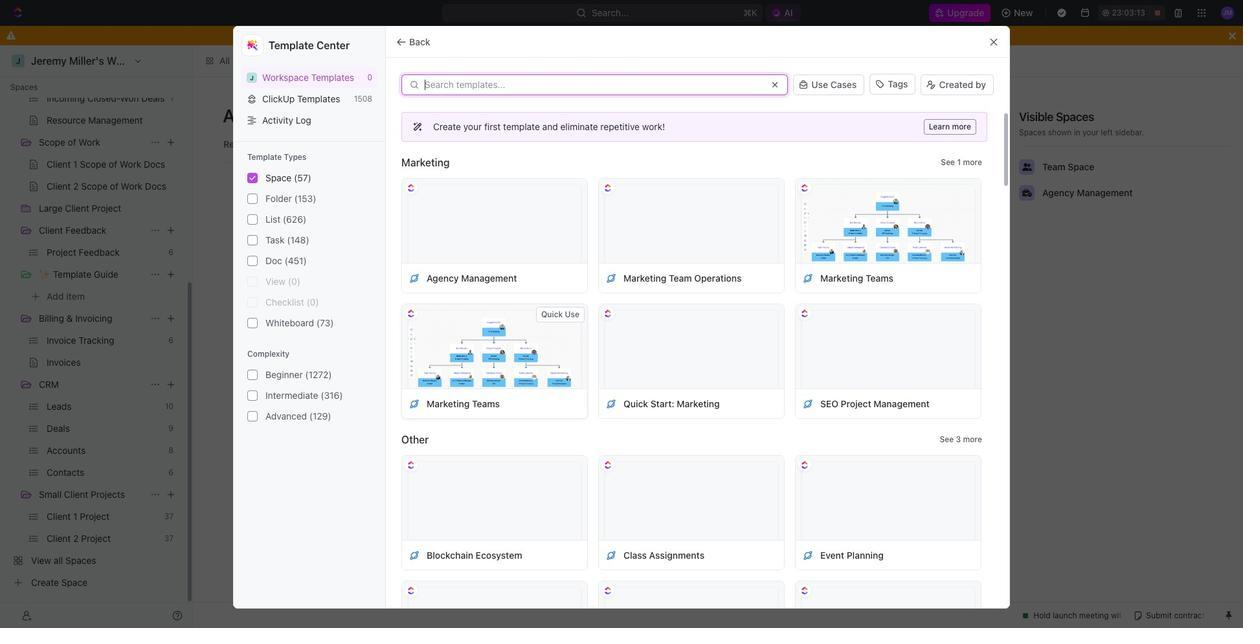 Task type: locate. For each thing, give the bounding box(es) containing it.
space
[[948, 111, 974, 122], [1069, 161, 1095, 172], [266, 172, 292, 183]]

create
[[433, 121, 461, 132]]

0 vertical spatial agency
[[1043, 187, 1075, 198]]

crm link
[[39, 374, 145, 395]]

None checkbox
[[247, 214, 258, 225], [247, 318, 258, 328], [247, 214, 258, 225], [247, 318, 258, 328]]

(0) for checklist (0)
[[307, 297, 319, 308]]

team left operations
[[669, 272, 692, 283]]

2 horizontal spatial space
[[1069, 161, 1095, 172]]

2 vertical spatial management
[[874, 398, 930, 409]]

crm
[[39, 379, 59, 390]]

in
[[1075, 128, 1081, 137]]

template right the ✨
[[53, 269, 91, 280]]

1
[[958, 157, 962, 167]]

1508
[[354, 94, 373, 104]]

view (0)
[[266, 276, 301, 287]]

intermediate
[[266, 390, 318, 401]]

Intermediate (316) checkbox
[[247, 391, 258, 401]]

see for marketing
[[942, 157, 956, 167]]

spaces inside sidebar navigation
[[10, 82, 38, 92]]

folder
[[266, 193, 292, 204]]

0 horizontal spatial team
[[669, 272, 692, 283]]

1 horizontal spatial search...
[[937, 139, 974, 150]]

whiteboard
[[266, 317, 314, 328]]

task
[[266, 235, 285, 246]]

Advanced (129) checkbox
[[247, 411, 258, 422]]

use left cases
[[812, 79, 829, 90]]

client left the "feedback"
[[39, 225, 63, 236]]

cases
[[831, 79, 857, 90]]

(148)
[[287, 235, 309, 246]]

tags button
[[870, 74, 916, 96]]

by
[[976, 79, 987, 90]]

1 vertical spatial templates
[[297, 93, 340, 104]]

0 horizontal spatial your
[[464, 121, 482, 132]]

(0) for view (0)
[[288, 276, 301, 287]]

1 horizontal spatial (0)
[[307, 297, 319, 308]]

workspace templates
[[262, 72, 354, 83]]

more up search... button
[[953, 122, 972, 132]]

1 vertical spatial client
[[64, 489, 88, 500]]

see 1 more
[[942, 157, 983, 167]]

template
[[269, 40, 314, 51], [247, 152, 282, 162], [53, 269, 91, 280]]

space for new space
[[948, 111, 974, 122]]

(57)
[[294, 172, 312, 183]]

billing & invoicing link
[[39, 308, 145, 329]]

1 horizontal spatial new
[[1015, 7, 1034, 18]]

1 vertical spatial all spaces
[[223, 105, 312, 126]]

0 horizontal spatial space
[[266, 172, 292, 183]]

1 vertical spatial (0)
[[307, 297, 319, 308]]

client right small
[[64, 489, 88, 500]]

(0)
[[288, 276, 301, 287], [307, 297, 319, 308]]

1 vertical spatial management
[[461, 272, 517, 283]]

template left the types
[[247, 152, 282, 162]]

spaces
[[232, 55, 263, 66], [10, 82, 38, 92], [249, 105, 312, 126], [1057, 110, 1095, 124], [1020, 128, 1047, 137], [582, 285, 609, 295]]

intermediate (316)
[[266, 390, 343, 401]]

0 horizontal spatial quick
[[542, 310, 563, 319]]

marketing team operations
[[624, 272, 742, 283]]

Search templates... text field
[[425, 80, 763, 90]]

log
[[296, 115, 312, 126]]

clickup
[[262, 93, 295, 104]]

0 horizontal spatial (0)
[[288, 276, 301, 287]]

(0) right view
[[288, 276, 301, 287]]

jeremy miller's workspace, , element
[[247, 72, 257, 83]]

learn more
[[929, 122, 972, 132]]

1 vertical spatial new
[[927, 111, 945, 122]]

see left "3"
[[940, 435, 954, 444]]

tree
[[5, 0, 181, 593]]

1 horizontal spatial teams
[[866, 272, 894, 283]]

✨
[[39, 269, 51, 280]]

marketing
[[402, 157, 450, 168], [624, 272, 667, 283], [821, 272, 864, 283], [427, 398, 470, 409], [677, 398, 720, 409]]

created by button
[[922, 75, 995, 95]]

0 vertical spatial all
[[220, 55, 230, 66]]

0 vertical spatial teams
[[866, 272, 894, 283]]

seo
[[821, 398, 839, 409]]

0 vertical spatial template
[[269, 40, 314, 51]]

1 vertical spatial use
[[565, 310, 580, 319]]

1 vertical spatial quick
[[624, 398, 649, 409]]

shown
[[1049, 128, 1072, 137]]

assignments
[[650, 550, 705, 561]]

templates up activity log button
[[297, 93, 340, 104]]

all spaces up j
[[220, 55, 263, 66]]

see left 1
[[942, 157, 956, 167]]

management
[[1078, 187, 1134, 198], [461, 272, 517, 283], [874, 398, 930, 409]]

1 horizontal spatial client
[[64, 489, 88, 500]]

small
[[39, 489, 62, 500]]

all spaces
[[220, 55, 263, 66], [223, 105, 312, 126]]

2 vertical spatial template
[[53, 269, 91, 280]]

client feedback link
[[39, 220, 145, 241]]

class
[[624, 550, 647, 561]]

None checkbox
[[247, 173, 258, 183], [247, 194, 258, 204], [247, 235, 258, 246], [247, 256, 258, 266], [247, 277, 258, 287], [247, 297, 258, 308], [247, 173, 258, 183], [247, 194, 258, 204], [247, 235, 258, 246], [247, 256, 258, 266], [247, 277, 258, 287], [247, 297, 258, 308]]

0 horizontal spatial new
[[927, 111, 945, 122]]

1 horizontal spatial agency management
[[1043, 187, 1134, 198]]

0 horizontal spatial agency management
[[427, 272, 517, 283]]

0 vertical spatial team
[[1043, 161, 1066, 172]]

more right 1
[[964, 157, 983, 167]]

1 horizontal spatial team
[[1043, 161, 1066, 172]]

your left first
[[464, 121, 482, 132]]

use inside dropdown button
[[812, 79, 829, 90]]

0 vertical spatial more
[[953, 122, 972, 132]]

view
[[266, 276, 286, 287]]

2 horizontal spatial management
[[1078, 187, 1134, 198]]

1 horizontal spatial use
[[812, 79, 829, 90]]

tree inside sidebar navigation
[[5, 0, 181, 593]]

0 horizontal spatial search...
[[592, 7, 629, 18]]

0 horizontal spatial management
[[461, 272, 517, 283]]

2 vertical spatial more
[[964, 435, 983, 444]]

event planning
[[821, 550, 884, 561]]

0 vertical spatial search...
[[592, 7, 629, 18]]

23:03:13
[[1113, 8, 1146, 17]]

agency
[[1043, 187, 1075, 198], [427, 272, 459, 283]]

0 vertical spatial templates
[[311, 72, 354, 83]]

see 3 more button
[[935, 432, 988, 448]]

first
[[485, 121, 501, 132]]

1 vertical spatial agency
[[427, 272, 459, 283]]

Beginner (1272) checkbox
[[247, 370, 258, 380]]

more right "3"
[[964, 435, 983, 444]]

quick
[[542, 310, 563, 319], [624, 398, 649, 409]]

use down the all spaces joined
[[565, 310, 580, 319]]

of
[[68, 137, 76, 148]]

0 horizontal spatial use
[[565, 310, 580, 319]]

quick start: marketing
[[624, 398, 720, 409]]

doc
[[266, 255, 282, 266]]

(0) up (73)
[[307, 297, 319, 308]]

quick inside button
[[542, 310, 563, 319]]

template center
[[269, 40, 350, 51]]

(153)
[[295, 193, 317, 204]]

0 vertical spatial use
[[812, 79, 829, 90]]

more for marketing
[[964, 157, 983, 167]]

0 vertical spatial (0)
[[288, 276, 301, 287]]

and
[[543, 121, 558, 132]]

scope of work
[[39, 137, 100, 148]]

your inside visible spaces spaces shown in your left sidebar.
[[1083, 128, 1099, 137]]

new button
[[996, 3, 1041, 23]]

1 horizontal spatial space
[[948, 111, 974, 122]]

billing & invoicing
[[39, 313, 112, 324]]

1 vertical spatial template
[[247, 152, 282, 162]]

small client projects link
[[39, 485, 145, 505]]

team right the "user group" image
[[1043, 161, 1066, 172]]

more
[[953, 122, 972, 132], [964, 157, 983, 167], [964, 435, 983, 444]]

1 horizontal spatial your
[[1083, 128, 1099, 137]]

all
[[220, 55, 230, 66], [223, 105, 245, 126], [571, 285, 580, 295]]

23:03:13 button
[[1099, 5, 1166, 21]]

0 vertical spatial quick
[[542, 310, 563, 319]]

tree containing scope of work
[[5, 0, 181, 593]]

0 vertical spatial see
[[942, 157, 956, 167]]

1 vertical spatial more
[[964, 157, 983, 167]]

template for template types
[[247, 152, 282, 162]]

complexity
[[247, 349, 290, 359]]

template up workspace
[[269, 40, 314, 51]]

more for other
[[964, 435, 983, 444]]

agency management
[[1043, 187, 1134, 198], [427, 272, 517, 283]]

0 horizontal spatial teams
[[472, 398, 500, 409]]

doc (451)
[[266, 255, 307, 266]]

space inside button
[[948, 111, 974, 122]]

(129)
[[310, 411, 331, 422]]

all spaces down clickup
[[223, 105, 312, 126]]

templates down center at the left
[[311, 72, 354, 83]]

1 vertical spatial search...
[[937, 139, 974, 150]]

1 vertical spatial all
[[223, 105, 245, 126]]

templates
[[311, 72, 354, 83], [297, 93, 340, 104]]

0 vertical spatial marketing teams
[[821, 272, 894, 283]]

your
[[464, 121, 482, 132], [1083, 128, 1099, 137]]

see 3 more
[[940, 435, 983, 444]]

1 vertical spatial see
[[940, 435, 954, 444]]

✨ template guide
[[39, 269, 118, 280]]

0 vertical spatial new
[[1015, 7, 1034, 18]]

list
[[266, 214, 281, 225]]

sidebar navigation
[[0, 0, 194, 628]]

your right 'in' on the right
[[1083, 128, 1099, 137]]

1 horizontal spatial quick
[[624, 398, 649, 409]]

start:
[[651, 398, 675, 409]]

0 vertical spatial client
[[39, 225, 63, 236]]

clickup templates
[[262, 93, 340, 104]]

1 vertical spatial marketing teams
[[427, 398, 500, 409]]



Task type: vqa. For each thing, say whether or not it's contained in the screenshot.
Robinson's
no



Task type: describe. For each thing, give the bounding box(es) containing it.
1 horizontal spatial marketing teams
[[821, 272, 894, 283]]

use cases button
[[794, 73, 865, 97]]

0 horizontal spatial client
[[39, 225, 63, 236]]

1 vertical spatial team
[[669, 272, 692, 283]]

quick for quick use
[[542, 310, 563, 319]]

task (148)
[[266, 235, 309, 246]]

0
[[368, 73, 373, 82]]

1 vertical spatial teams
[[472, 398, 500, 409]]

scope
[[39, 137, 65, 148]]

beginner (1272)
[[266, 369, 332, 380]]

0 vertical spatial all spaces
[[220, 55, 263, 66]]

new for new space
[[927, 111, 945, 122]]

learn
[[929, 122, 951, 132]]

templates for clickup templates
[[297, 93, 340, 104]]

workspace
[[262, 72, 309, 83]]

(626)
[[283, 214, 307, 225]]

visible
[[1020, 110, 1054, 124]]

search... button
[[919, 134, 982, 155]]

small client projects
[[39, 489, 125, 500]]

tags button
[[870, 74, 916, 95]]

work!
[[643, 121, 665, 132]]

0 horizontal spatial agency
[[427, 272, 459, 283]]

3
[[957, 435, 962, 444]]

template
[[503, 121, 540, 132]]

0 horizontal spatial marketing teams
[[427, 398, 500, 409]]

billing
[[39, 313, 64, 324]]

space for team space
[[1069, 161, 1095, 172]]

j
[[250, 74, 254, 81]]

checklist (0)
[[266, 297, 319, 308]]

quick use
[[542, 310, 580, 319]]

&
[[66, 313, 73, 324]]

0 vertical spatial agency management
[[1043, 187, 1134, 198]]

event
[[821, 550, 845, 561]]

use cases
[[812, 79, 857, 90]]

repetitive
[[601, 121, 640, 132]]

0 vertical spatial management
[[1078, 187, 1134, 198]]

upgrade link
[[930, 4, 991, 22]]

activity
[[262, 115, 294, 126]]

back
[[409, 36, 431, 47]]

(1272)
[[305, 369, 332, 380]]

new space
[[927, 111, 974, 122]]

quick for quick start: marketing
[[624, 398, 649, 409]]

other
[[402, 434, 429, 446]]

folder (153)
[[266, 193, 317, 204]]

scope of work link
[[39, 132, 145, 153]]

beginner
[[266, 369, 303, 380]]

templates for workspace templates
[[311, 72, 354, 83]]

new for new
[[1015, 7, 1034, 18]]

blockchain ecosystem
[[427, 550, 523, 561]]

checklist
[[266, 297, 304, 308]]

visible spaces spaces shown in your left sidebar.
[[1020, 110, 1145, 137]]

class assignments
[[624, 550, 705, 561]]

quick use button
[[536, 307, 585, 323]]

1 horizontal spatial management
[[874, 398, 930, 409]]

types
[[284, 152, 307, 162]]

eliminate
[[561, 121, 598, 132]]

created by
[[940, 79, 987, 90]]

template for template center
[[269, 40, 314, 51]]

user group image
[[1023, 163, 1032, 171]]

see for other
[[940, 435, 954, 444]]

search... inside button
[[937, 139, 974, 150]]

activity log
[[262, 115, 312, 126]]

more inside 'link'
[[953, 122, 972, 132]]

upgrade
[[948, 7, 985, 18]]

1 vertical spatial agency management
[[427, 272, 517, 283]]

template inside sidebar navigation
[[53, 269, 91, 280]]

created by button
[[922, 75, 995, 95]]

(316)
[[321, 390, 343, 401]]

joined
[[611, 285, 634, 295]]

guide
[[94, 269, 118, 280]]

operations
[[695, 272, 742, 283]]

use cases button
[[794, 75, 865, 95]]

back button
[[391, 31, 438, 52]]

left
[[1102, 128, 1114, 137]]

1 horizontal spatial agency
[[1043, 187, 1075, 198]]

sidebar.
[[1116, 128, 1145, 137]]

activity log button
[[242, 109, 378, 131]]

business time image
[[1023, 189, 1032, 197]]

created
[[940, 79, 974, 90]]

invoicing
[[75, 313, 112, 324]]

planning
[[847, 550, 884, 561]]

list (626)
[[266, 214, 307, 225]]

seo project management
[[821, 398, 930, 409]]

center
[[317, 40, 350, 51]]

2 vertical spatial all
[[571, 285, 580, 295]]

advanced (129)
[[266, 411, 331, 422]]

all spaces joined
[[571, 285, 634, 295]]

client feedback
[[39, 225, 106, 236]]

(451)
[[285, 255, 307, 266]]

new space button
[[907, 106, 982, 127]]

team space
[[1043, 161, 1095, 172]]

✨ template guide link
[[39, 264, 145, 285]]

projects
[[91, 489, 125, 500]]



